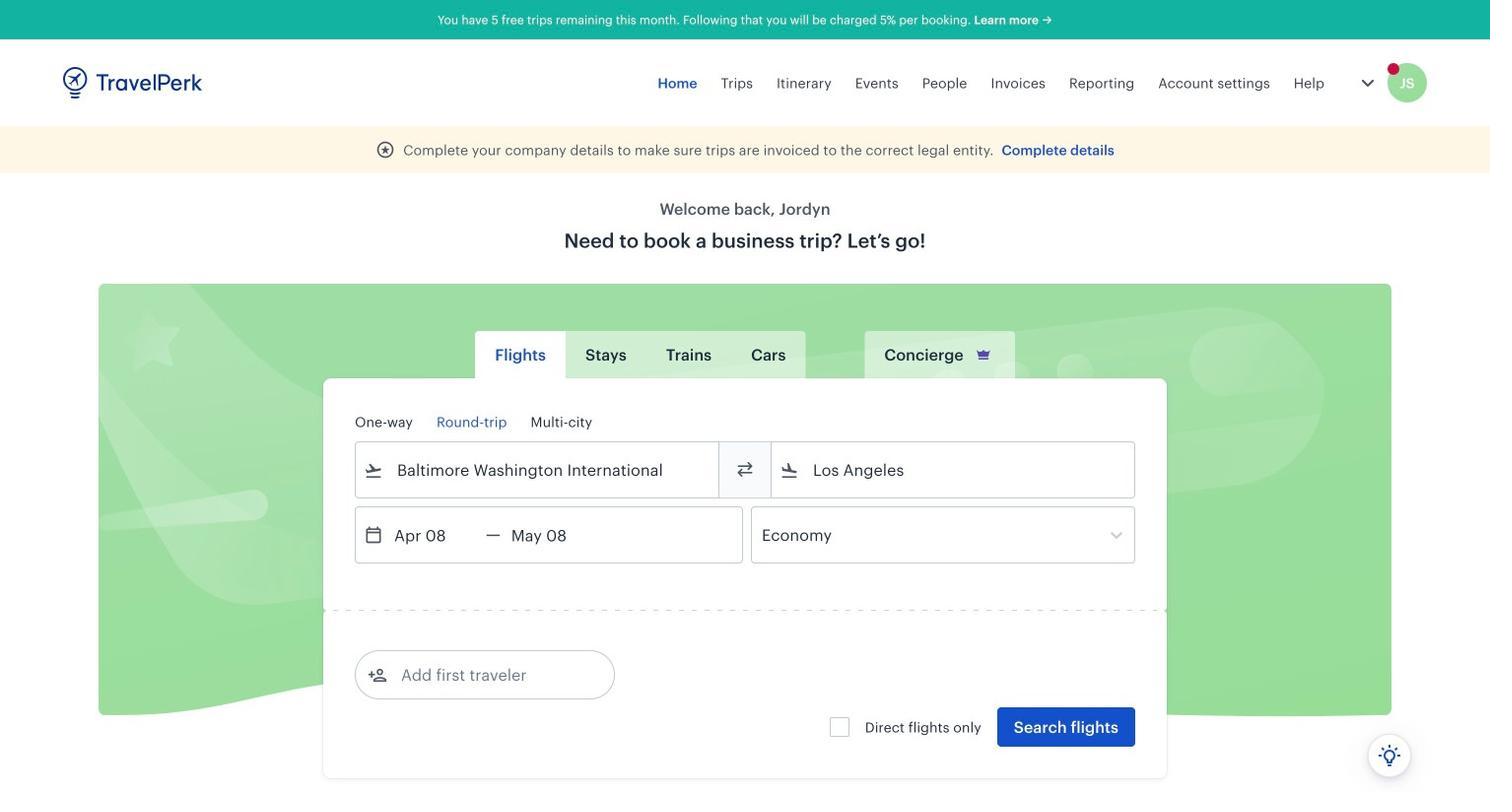Task type: describe. For each thing, give the bounding box(es) containing it.
To search field
[[799, 454, 1109, 486]]

Add first traveler search field
[[387, 659, 592, 691]]



Task type: locate. For each thing, give the bounding box(es) containing it.
Return text field
[[500, 508, 603, 563]]

Depart text field
[[383, 508, 486, 563]]

From search field
[[383, 454, 693, 486]]



